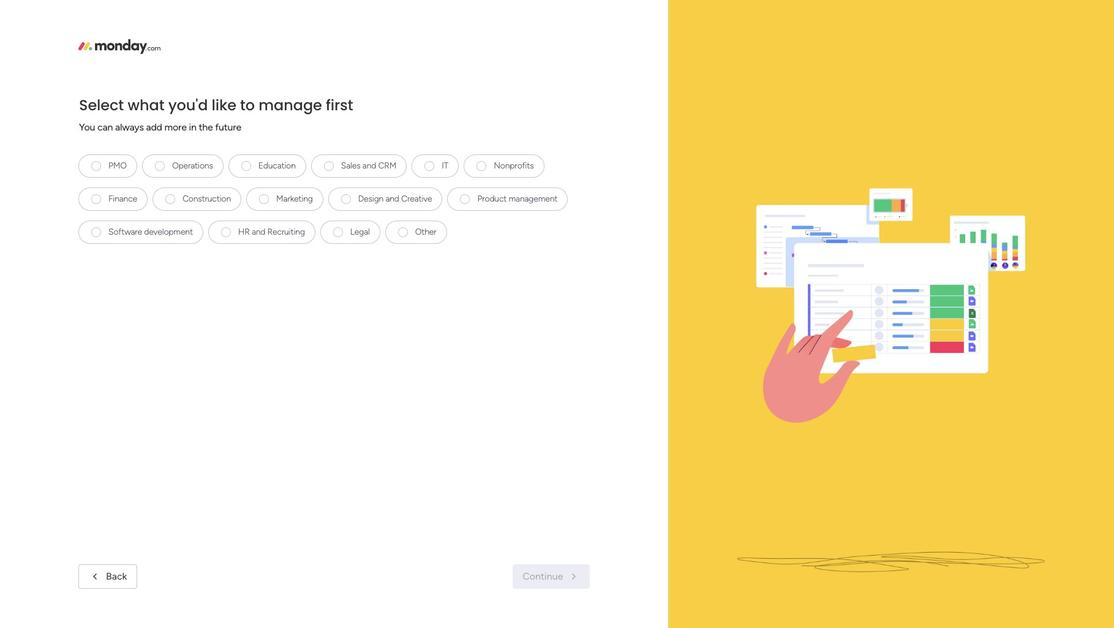 Task type: describe. For each thing, give the bounding box(es) containing it.
hr and recruiting
[[238, 227, 305, 237]]

crm
[[378, 161, 397, 171]]

more
[[165, 121, 187, 133]]

legal
[[350, 227, 370, 237]]

first
[[326, 95, 353, 115]]

operations
[[172, 161, 213, 171]]

design and creative
[[358, 194, 432, 204]]

what would you like to manage first? image
[[669, 0, 1115, 628]]

manage
[[259, 95, 322, 115]]

nonprofits
[[494, 161, 534, 171]]

and for recruiting
[[252, 227, 266, 237]]

education
[[258, 161, 296, 171]]

management
[[509, 194, 558, 204]]

like
[[212, 95, 236, 115]]

product management
[[478, 194, 558, 204]]

back
[[106, 571, 127, 582]]

design
[[358, 194, 384, 204]]

construction
[[183, 194, 231, 204]]

add
[[146, 121, 162, 133]]

creative
[[401, 194, 432, 204]]

sales
[[341, 161, 361, 171]]

can
[[97, 121, 113, 133]]

development
[[144, 227, 193, 237]]

recruiting
[[268, 227, 305, 237]]

you
[[79, 121, 95, 133]]

always
[[115, 121, 144, 133]]

other
[[415, 227, 437, 237]]

hr
[[238, 227, 250, 237]]

you'd
[[168, 95, 208, 115]]

finance
[[108, 194, 137, 204]]

logo image
[[78, 39, 161, 54]]

select what you'd like to manage first you can always add more in the future
[[79, 95, 353, 133]]



Task type: locate. For each thing, give the bounding box(es) containing it.
1 horizontal spatial and
[[363, 161, 376, 171]]

0 vertical spatial and
[[363, 161, 376, 171]]

and for creative
[[386, 194, 399, 204]]

back button
[[78, 564, 137, 589]]

to
[[240, 95, 255, 115]]

2 vertical spatial and
[[252, 227, 266, 237]]

product
[[478, 194, 507, 204]]

2 horizontal spatial and
[[386, 194, 399, 204]]

sales and crm
[[341, 161, 397, 171]]

what
[[128, 95, 165, 115]]

the
[[199, 121, 213, 133]]

pmo
[[108, 161, 127, 171]]

software development
[[108, 227, 193, 237]]

0 horizontal spatial and
[[252, 227, 266, 237]]

and left crm
[[363, 161, 376, 171]]

1 vertical spatial and
[[386, 194, 399, 204]]

it
[[442, 161, 449, 171]]

in
[[189, 121, 197, 133]]

select
[[79, 95, 124, 115]]

software
[[108, 227, 142, 237]]

and
[[363, 161, 376, 171], [386, 194, 399, 204], [252, 227, 266, 237]]

future
[[215, 121, 241, 133]]

and right 'design'
[[386, 194, 399, 204]]

marketing
[[276, 194, 313, 204]]

and for crm
[[363, 161, 376, 171]]

and right hr
[[252, 227, 266, 237]]



Task type: vqa. For each thing, say whether or not it's contained in the screenshot.
Sales
yes



